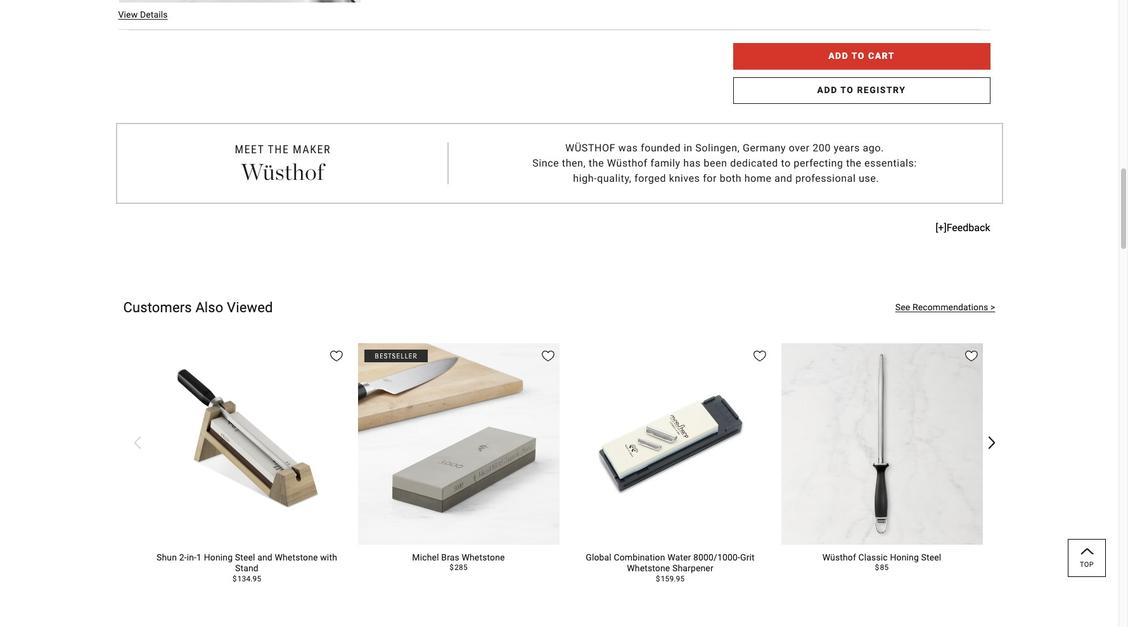 Task type: locate. For each thing, give the bounding box(es) containing it.
2-
[[179, 552, 187, 563]]

add inside button
[[829, 51, 849, 61]]

whetstone down combination
[[627, 564, 670, 574]]

steel inside wüsthof classic honing steel $ 85
[[921, 552, 941, 563]]

1
[[197, 552, 202, 563]]

add inside button
[[817, 85, 838, 95]]

1 honing from the left
[[204, 552, 233, 563]]

registry
[[857, 85, 906, 95]]

$ inside shun 2-in-1 honing steel and whetstone with stand $ 134.95
[[232, 575, 237, 584]]

grit
[[740, 552, 755, 563]]

>
[[991, 302, 995, 313]]

1 horizontal spatial honing
[[890, 552, 919, 563]]

wüsthof classic honing steel image
[[781, 343, 983, 545]]

2 horizontal spatial whetstone
[[627, 564, 670, 574]]

0 horizontal spatial honing
[[204, 552, 233, 563]]

whetstone right and
[[275, 552, 318, 563]]

add
[[829, 51, 849, 61], [817, 85, 838, 95]]

water
[[668, 552, 691, 563]]

0 vertical spatial add
[[829, 51, 849, 61]]

honing right 'classic'
[[890, 552, 919, 563]]

2 steel from the left
[[921, 552, 941, 563]]

$
[[450, 564, 454, 572], [875, 564, 879, 572], [232, 575, 237, 584], [656, 575, 660, 584]]

2 horizontal spatial add to favorites image
[[965, 350, 978, 362]]

view details button
[[118, 9, 168, 20]]

$ left 85
[[875, 564, 879, 572]]

2 add to favorites image from the left
[[753, 350, 766, 362]]

steel
[[235, 552, 255, 563], [921, 552, 941, 563]]

2 honing from the left
[[890, 552, 919, 563]]

add to registry
[[817, 85, 906, 95]]

honing
[[204, 552, 233, 563], [890, 552, 919, 563]]

michel
[[412, 552, 439, 563]]

to
[[841, 85, 854, 95]]

1 horizontal spatial steel
[[921, 552, 941, 563]]

0 horizontal spatial whetstone
[[275, 552, 318, 563]]

bras
[[441, 552, 459, 563]]

cart
[[868, 51, 895, 61]]

1 horizontal spatial add to favorites image
[[753, 350, 766, 362]]

$ left 159.95
[[656, 575, 660, 584]]

see
[[895, 302, 910, 313]]

1 horizontal spatial whetstone
[[462, 552, 505, 563]]

steel right 'classic'
[[921, 552, 941, 563]]

honing inside shun 2-in-1 honing steel and whetstone with stand $ 134.95
[[204, 552, 233, 563]]

global combination water 8000/1000-grit whetstone sharpener $ 159.95
[[586, 552, 755, 584]]

customers
[[123, 300, 192, 316]]

0 horizontal spatial add to favorites image
[[542, 350, 554, 362]]

steel up stand on the left bottom of page
[[235, 552, 255, 563]]

add for add to cart
[[829, 51, 849, 61]]

$ left 285
[[450, 564, 454, 572]]

$ inside global combination water 8000/1000-grit whetstone sharpener $ 159.95
[[656, 575, 660, 584]]

classic
[[859, 552, 888, 563]]

shun
[[157, 552, 177, 563]]

add to favorites image for whetstone
[[753, 350, 766, 362]]

wüsthof classic honing steel $ 85
[[822, 552, 941, 572]]

1 vertical spatial add
[[817, 85, 838, 95]]

whetstone inside the "michel bras whetstone $ 285"
[[462, 552, 505, 563]]

honing right 1
[[204, 552, 233, 563]]

wüsthof
[[822, 552, 856, 563]]

sharpener
[[672, 564, 714, 574]]

1 steel from the left
[[235, 552, 255, 563]]

add to favorites image
[[542, 350, 554, 362], [753, 350, 766, 362], [965, 350, 978, 362]]

whetstone
[[275, 552, 318, 563], [462, 552, 505, 563], [627, 564, 670, 574]]

3 add to favorites image from the left
[[965, 350, 978, 362]]

see recommendations >
[[895, 302, 995, 313]]

whetstone inside global combination water 8000/1000-grit whetstone sharpener $ 159.95
[[627, 564, 670, 574]]

285
[[455, 564, 468, 572]]

view
[[118, 9, 138, 19]]

customers also viewed
[[123, 300, 273, 316]]

0 horizontal spatial steel
[[235, 552, 255, 563]]

$ left the 134.95 on the bottom of the page
[[232, 575, 237, 584]]

add to registry button
[[733, 77, 990, 104]]

whetstone up 285
[[462, 552, 505, 563]]



Task type: describe. For each thing, give the bounding box(es) containing it.
view details
[[118, 9, 168, 19]]

michel bras whetstone image
[[358, 343, 559, 545]]

add to favorites image
[[330, 350, 343, 362]]

see recommendations > link
[[895, 302, 995, 314]]

shun 2-in-1 honing steel and whetstone with stand image
[[146, 343, 348, 545]]

85
[[880, 564, 889, 572]]

viewed
[[227, 300, 273, 316]]

also
[[195, 300, 223, 316]]

add to cart
[[829, 51, 895, 61]]

in-
[[187, 552, 197, 563]]

global combination water 8000/1000-grit whetstone sharpener image
[[570, 343, 771, 545]]

steel inside shun 2-in-1 honing steel and whetstone with stand $ 134.95
[[235, 552, 255, 563]]

134.95
[[237, 575, 261, 584]]

chevron left image
[[131, 435, 144, 450]]

add for add to registry
[[817, 85, 838, 95]]

stand
[[235, 564, 259, 574]]

combination
[[614, 552, 665, 563]]

details
[[140, 9, 168, 19]]

honing inside wüsthof classic honing steel $ 85
[[890, 552, 919, 563]]

recommendations
[[913, 302, 988, 313]]

zwilling j.a. henckels pro s 7-piece knife block set, black image
[[118, 0, 361, 3]]

159.95
[[661, 575, 685, 584]]

8000/1000-
[[693, 552, 740, 563]]

with
[[320, 552, 337, 563]]

michel bras whetstone $ 285
[[412, 552, 505, 572]]

chevron right image
[[985, 435, 998, 450]]

global
[[586, 552, 612, 563]]

wusthof cutlery link body promo image
[[116, 110, 1003, 216]]

$ inside the "michel bras whetstone $ 285"
[[450, 564, 454, 572]]

and
[[257, 552, 272, 563]]

1 add to favorites image from the left
[[542, 350, 554, 362]]

whetstone inside shun 2-in-1 honing steel and whetstone with stand $ 134.95
[[275, 552, 318, 563]]

shun 2-in-1 honing steel and whetstone with stand $ 134.95
[[157, 552, 337, 584]]

to
[[852, 51, 865, 61]]

add to cart button
[[733, 43, 990, 70]]

add to favorites image for 85
[[965, 350, 978, 362]]

$ inside wüsthof classic honing steel $ 85
[[875, 564, 879, 572]]

[+]feedback
[[936, 222, 990, 234]]

[+]feedback link
[[936, 222, 990, 235]]



Task type: vqa. For each thing, say whether or not it's contained in the screenshot.
1
yes



